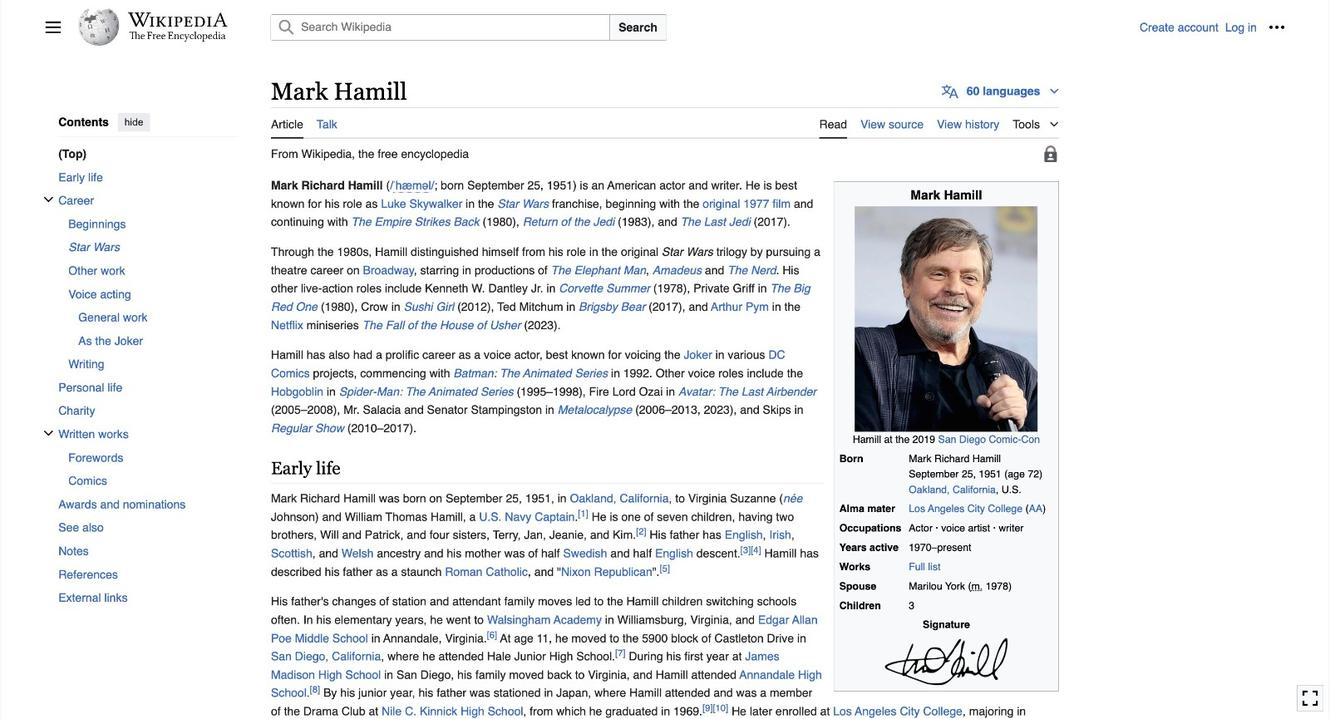 Task type: vqa. For each thing, say whether or not it's contained in the screenshot.
x small icon
yes



Task type: describe. For each thing, give the bounding box(es) containing it.
fullscreen image
[[1302, 690, 1318, 707]]

the free encyclopedia image
[[129, 32, 227, 42]]

wikipedia image
[[128, 12, 228, 27]]

personal tools navigation
[[1140, 14, 1290, 41]]

1 x small image from the top
[[43, 194, 53, 204]]

log in and more options image
[[1269, 19, 1285, 36]]

2 x small image from the top
[[43, 428, 53, 438]]

page semi-protected image
[[1042, 146, 1059, 162]]



Task type: locate. For each thing, give the bounding box(es) containing it.
menu image
[[45, 19, 62, 36]]

1 vertical spatial x small image
[[43, 428, 53, 438]]

language progressive image
[[942, 83, 958, 100]]

None search field
[[251, 14, 1140, 41]]

0 vertical spatial x small image
[[43, 194, 53, 204]]

main content
[[264, 75, 1285, 719]]

Search Wikipedia search field
[[271, 14, 610, 41]]

x small image
[[43, 194, 53, 204], [43, 428, 53, 438]]



